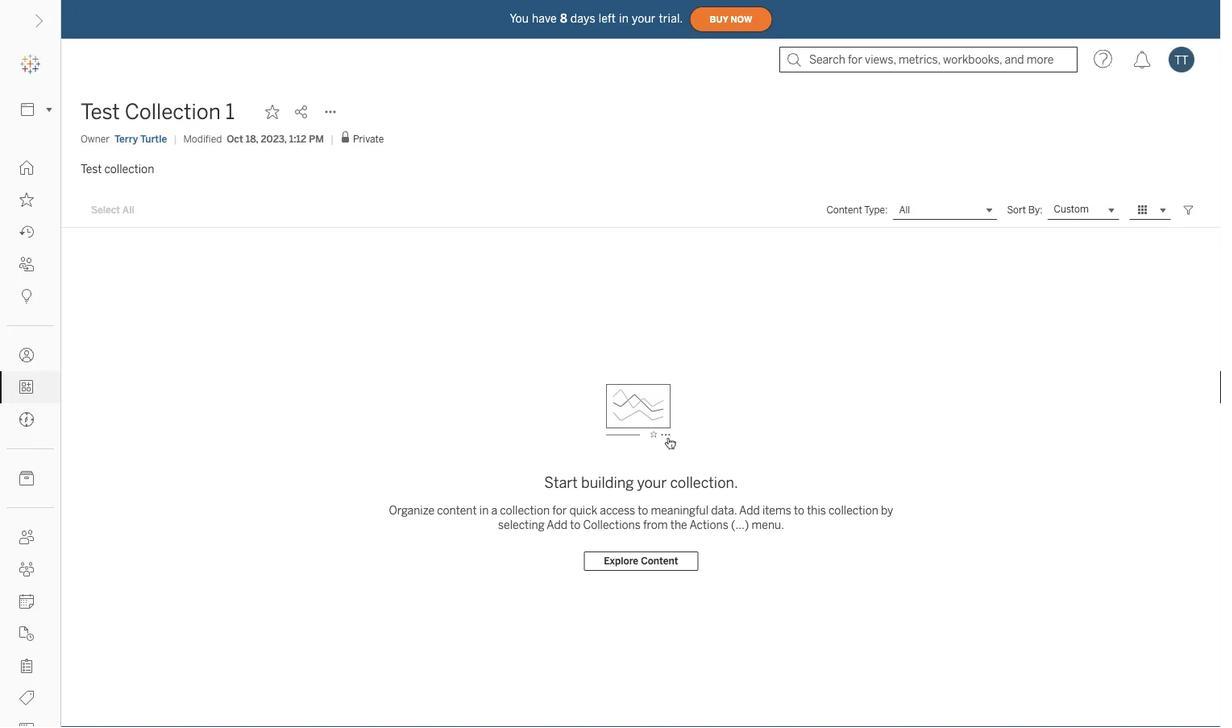 Task type: vqa. For each thing, say whether or not it's contained in the screenshot.
8
yes



Task type: locate. For each thing, give the bounding box(es) containing it.
1 all from the left
[[122, 205, 134, 216]]

the
[[671, 519, 687, 532]]

turtle
[[140, 133, 167, 145]]

content left the type:
[[827, 204, 862, 216]]

1 vertical spatial in
[[479, 504, 489, 518]]

explore content
[[604, 556, 678, 568]]

2 horizontal spatial collection
[[829, 504, 879, 518]]

test collection
[[81, 162, 154, 176]]

1
[[226, 100, 235, 125]]

this
[[807, 504, 826, 518]]

1 horizontal spatial in
[[619, 12, 629, 25]]

1 vertical spatial add
[[547, 519, 568, 532]]

content down from
[[641, 556, 678, 568]]

test up owner on the left top of the page
[[81, 100, 120, 125]]

| right turtle
[[174, 133, 177, 145]]

2 horizontal spatial to
[[794, 504, 805, 518]]

| right pm
[[330, 133, 334, 145]]

2 all from the left
[[899, 205, 910, 216]]

all right select
[[122, 205, 134, 216]]

add
[[739, 504, 760, 518], [547, 519, 568, 532]]

test collection 1
[[81, 100, 235, 125]]

0 horizontal spatial all
[[122, 205, 134, 216]]

in inside organize content in a collection for quick access to meaningful data. add items to this collection by selecting add to collections from the actions (...) menu.
[[479, 504, 489, 518]]

by
[[881, 504, 894, 518]]

private
[[353, 133, 384, 145]]

0 vertical spatial test
[[81, 100, 120, 125]]

1 horizontal spatial all
[[899, 205, 910, 216]]

add up (...) at the right bottom of the page
[[739, 504, 760, 518]]

selecting
[[498, 519, 545, 532]]

collection down terry
[[104, 162, 154, 176]]

in right left at the top of page
[[619, 12, 629, 25]]

1 vertical spatial content
[[641, 556, 678, 568]]

0 horizontal spatial |
[[174, 133, 177, 145]]

organize
[[389, 504, 435, 518]]

1:12
[[289, 133, 307, 145]]

in left the a
[[479, 504, 489, 518]]

collection left by
[[829, 504, 879, 518]]

Search for views, metrics, workbooks, and more text field
[[780, 47, 1078, 73]]

building
[[581, 475, 634, 492]]

1 test from the top
[[81, 100, 120, 125]]

|
[[174, 133, 177, 145], [330, 133, 334, 145]]

to up from
[[638, 504, 648, 518]]

by:
[[1029, 204, 1043, 216]]

explore
[[604, 556, 639, 568]]

collection.
[[670, 475, 738, 492]]

buy now
[[710, 14, 753, 24]]

content
[[827, 204, 862, 216], [641, 556, 678, 568]]

your left trial.
[[632, 12, 656, 25]]

collections
[[583, 519, 641, 532]]

18,
[[246, 133, 258, 145]]

to
[[638, 504, 648, 518], [794, 504, 805, 518], [570, 519, 581, 532]]

all inside button
[[122, 205, 134, 216]]

collection
[[104, 162, 154, 176], [500, 504, 550, 518], [829, 504, 879, 518]]

to down quick
[[570, 519, 581, 532]]

type:
[[864, 204, 888, 216]]

1 vertical spatial your
[[637, 475, 667, 492]]

in
[[619, 12, 629, 25], [479, 504, 489, 518]]

0 vertical spatial add
[[739, 504, 760, 518]]

test for test collection
[[81, 162, 102, 176]]

1 horizontal spatial collection
[[500, 504, 550, 518]]

your
[[632, 12, 656, 25], [637, 475, 667, 492]]

0 horizontal spatial collection
[[104, 162, 154, 176]]

select
[[91, 205, 120, 216]]

collection
[[125, 100, 221, 125]]

1 horizontal spatial add
[[739, 504, 760, 518]]

days
[[571, 12, 596, 25]]

have
[[532, 12, 557, 25]]

add down for
[[547, 519, 568, 532]]

to left this
[[794, 504, 805, 518]]

all right the type:
[[899, 205, 910, 216]]

for
[[552, 504, 567, 518]]

1 vertical spatial test
[[81, 162, 102, 176]]

test
[[81, 100, 120, 125], [81, 162, 102, 176]]

test down owner on the left top of the page
[[81, 162, 102, 176]]

menu.
[[752, 519, 784, 532]]

0 horizontal spatial in
[[479, 504, 489, 518]]

explore content button
[[584, 552, 699, 572]]

all
[[122, 205, 134, 216], [899, 205, 910, 216]]

1 horizontal spatial content
[[827, 204, 862, 216]]

collection up 'selecting'
[[500, 504, 550, 518]]

1 | from the left
[[174, 133, 177, 145]]

custom
[[1054, 204, 1089, 215]]

0 horizontal spatial content
[[641, 556, 678, 568]]

start
[[544, 475, 578, 492]]

1 horizontal spatial |
[[330, 133, 334, 145]]

1 horizontal spatial to
[[638, 504, 648, 518]]

0 vertical spatial content
[[827, 204, 862, 216]]

2 test from the top
[[81, 162, 102, 176]]

your up organize content in a collection for quick access to meaningful data. add items to this collection by selecting add to collections from the actions (...) menu.
[[637, 475, 667, 492]]



Task type: describe. For each thing, give the bounding box(es) containing it.
buy
[[710, 14, 728, 24]]

select all button
[[81, 201, 145, 220]]

data.
[[711, 504, 737, 518]]

2023,
[[261, 133, 287, 145]]

sort by:
[[1007, 204, 1043, 216]]

2 | from the left
[[330, 133, 334, 145]]

all button
[[893, 201, 998, 220]]

left
[[599, 12, 616, 25]]

content type:
[[827, 204, 888, 216]]

organize content in a collection for quick access to meaningful data. add items to this collection by selecting add to collections from the actions (...) menu.
[[389, 504, 894, 532]]

select all
[[91, 205, 134, 216]]

content
[[437, 504, 477, 518]]

navigation panel element
[[0, 48, 60, 728]]

0 vertical spatial in
[[619, 12, 629, 25]]

a
[[491, 504, 497, 518]]

now
[[731, 14, 753, 24]]

actions
[[690, 519, 729, 532]]

terry turtle link
[[114, 132, 167, 146]]

owner
[[81, 133, 110, 145]]

content inside button
[[641, 556, 678, 568]]

meaningful
[[651, 504, 709, 518]]

trial.
[[659, 12, 683, 25]]

all inside dropdown button
[[899, 205, 910, 216]]

you
[[510, 12, 529, 25]]

you have 8 days left in your trial.
[[510, 12, 683, 25]]

custom button
[[1048, 201, 1120, 220]]

modified
[[183, 133, 222, 145]]

buy now button
[[690, 6, 773, 32]]

owner terry turtle | modified oct 18, 2023, 1:12 pm |
[[81, 133, 334, 145]]

access
[[600, 504, 635, 518]]

from
[[643, 519, 668, 532]]

0 horizontal spatial add
[[547, 519, 568, 532]]

items
[[763, 504, 791, 518]]

0 horizontal spatial to
[[570, 519, 581, 532]]

quick
[[569, 504, 597, 518]]

terry
[[114, 133, 138, 145]]

pm
[[309, 133, 324, 145]]

test for test collection 1
[[81, 100, 120, 125]]

oct
[[227, 133, 243, 145]]

0 vertical spatial your
[[632, 12, 656, 25]]

grid view image
[[1136, 203, 1150, 218]]

8
[[560, 12, 567, 25]]

start building your collection.
[[544, 475, 738, 492]]

main navigation. press the up and down arrow keys to access links. element
[[0, 152, 60, 728]]

(...)
[[731, 519, 749, 532]]

sort
[[1007, 204, 1026, 216]]



